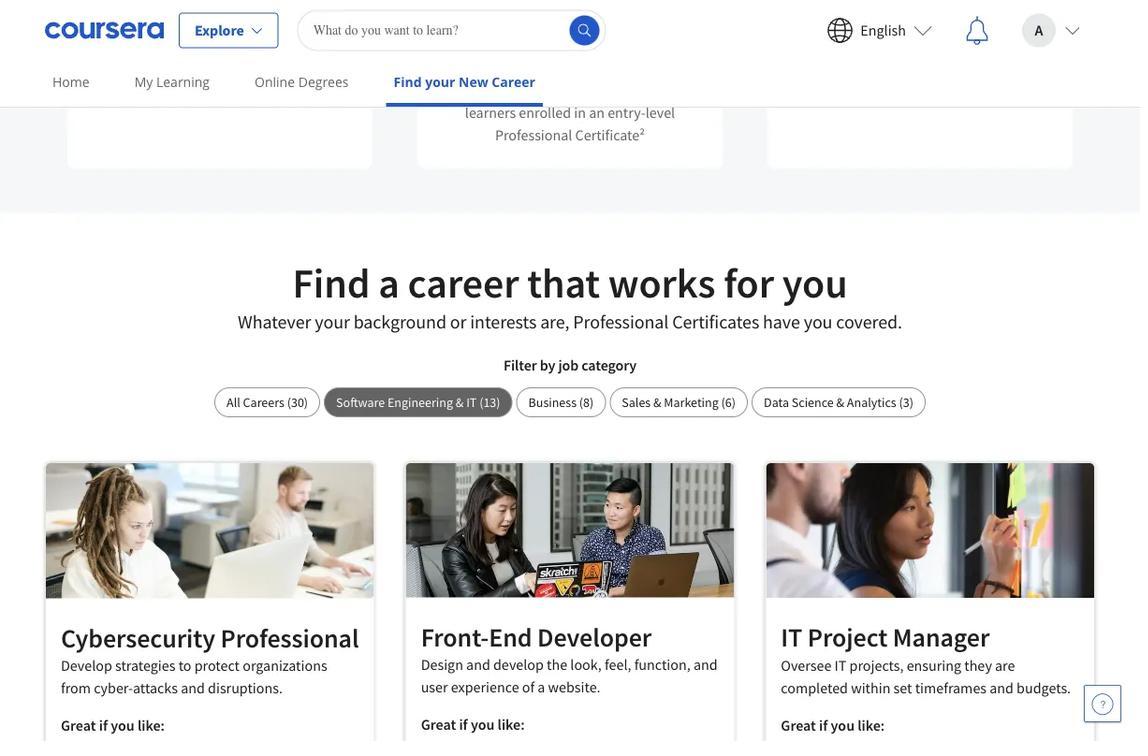 Task type: describe. For each thing, give the bounding box(es) containing it.
you for cybersecurity professional
[[111, 717, 135, 736]]

look,
[[570, 656, 602, 675]]

front-end developer design and develop the look, feel, function, and user experience of a website.
[[421, 621, 718, 698]]

if for cybersecurity
[[99, 717, 108, 736]]

attacks
[[133, 680, 178, 698]]

protect
[[194, 657, 240, 676]]

english button
[[812, 0, 947, 60]]

1 horizontal spatial it
[[781, 621, 803, 654]]

Sales & Marketing (6) button
[[610, 388, 748, 418]]

great for front-
[[421, 716, 456, 735]]

within
[[851, 679, 891, 698]]

and inside it project manager oversee it projects, ensuring they are completed within set timeframes and budgets.
[[990, 679, 1014, 698]]

find for your
[[394, 73, 422, 91]]

entry- inside 4.7 / 5 average rating given by 200,000+ global learners enrolled in an entry-level professional certificate²
[[608, 103, 646, 122]]

professional inside 4.7 / 5 average rating given by 200,000+ global learners enrolled in an entry-level professional certificate²
[[495, 126, 572, 145]]

fields¹
[[274, 73, 313, 91]]

software engineering & it (13)
[[336, 395, 500, 411]]

career
[[492, 73, 535, 91]]

great if you like: for front-
[[421, 716, 525, 735]]

completed
[[781, 679, 848, 698]]

whatever
[[238, 311, 311, 334]]

are
[[995, 657, 1015, 675]]

strategies
[[115, 657, 175, 676]]

cyber-
[[94, 680, 133, 698]]

front-
[[421, 621, 489, 654]]

level inside 2,284,150 job openings across entry-level professional certificate fields¹
[[288, 50, 317, 69]]

category
[[582, 356, 637, 375]]

professional inside find a career that works for you whatever your background or interests are, professional certificates have you covered.
[[573, 311, 669, 334]]

all
[[227, 395, 240, 411]]

Data Science & Analytics (3) button
[[752, 388, 926, 418]]

What do you want to learn? text field
[[297, 10, 606, 51]]

to
[[178, 657, 191, 676]]

online degrees
[[255, 73, 349, 91]]

projects,
[[850, 657, 904, 675]]

it project manager oversee it projects, ensuring they are completed within set timeframes and budgets.
[[781, 621, 1071, 698]]

certificate²
[[575, 126, 645, 145]]

in
[[574, 103, 586, 122]]

it inside button
[[466, 395, 477, 411]]

enrolled
[[519, 103, 571, 122]]

like: for developer
[[498, 716, 525, 735]]

set
[[894, 679, 912, 698]]

user
[[421, 679, 448, 698]]

career
[[408, 257, 519, 309]]

(8)
[[579, 395, 594, 411]]

coursera image
[[45, 15, 164, 45]]

sales
[[622, 395, 651, 411]]

Software Engineering & IT (13) button
[[324, 388, 513, 418]]

manager
[[893, 621, 990, 654]]

find your new career link
[[386, 61, 543, 107]]

under 10 hours
[[860, 27, 981, 51]]

All Careers (30) button
[[214, 388, 320, 418]]

option group containing all careers (30)
[[214, 388, 926, 418]]

home
[[52, 73, 90, 91]]

for
[[724, 257, 774, 309]]

(30)
[[287, 395, 308, 411]]

find for a
[[293, 257, 370, 309]]

engineering
[[388, 395, 453, 411]]

marketing
[[664, 395, 719, 411]]

and up experience
[[466, 656, 490, 675]]

/
[[574, 50, 581, 73]]

(3)
[[899, 395, 914, 411]]

project
[[808, 621, 888, 654]]

like: for manager
[[858, 716, 885, 735]]

experience
[[451, 679, 519, 698]]

design
[[421, 656, 463, 675]]

sales & marketing (6)
[[622, 395, 736, 411]]

end
[[489, 621, 532, 654]]

my learning link
[[127, 61, 217, 103]]

timeframes
[[915, 679, 987, 698]]

4.7 / 5 average rating given by 200,000+ global learners enrolled in an entry-level professional certificate²
[[448, 50, 692, 145]]

they
[[965, 657, 992, 675]]

covered.
[[836, 311, 902, 334]]

all careers (30)
[[227, 395, 308, 411]]

(13)
[[479, 395, 500, 411]]

entry- inside 2,284,150 job openings across entry-level professional certificate fields¹
[[250, 50, 288, 69]]

and inside the cybersecurity professional develop strategies to protect organizations from cyber-attacks and disruptions.
[[181, 680, 205, 698]]

new
[[459, 73, 488, 91]]

10
[[913, 27, 932, 51]]

that
[[527, 257, 600, 309]]

learners
[[465, 103, 516, 122]]

data science & analytics (3)
[[764, 395, 914, 411]]

find a career that works for you whatever your background or interests are, professional certificates have you covered.
[[238, 257, 902, 334]]

disruptions.
[[208, 680, 283, 698]]

0 vertical spatial your
[[425, 73, 455, 91]]

5
[[584, 50, 594, 73]]

develop
[[493, 656, 544, 675]]

and right function,
[[694, 656, 718, 675]]

openings
[[146, 50, 204, 69]]



Task type: locate. For each thing, give the bounding box(es) containing it.
1 horizontal spatial find
[[394, 73, 422, 91]]

great if you like: down cyber-
[[61, 717, 165, 736]]

analytics
[[847, 395, 897, 411]]

you down cyber-
[[111, 717, 135, 736]]

my learning
[[134, 73, 210, 91]]

level up online degrees on the left top of the page
[[288, 50, 317, 69]]

3 & from the left
[[837, 395, 844, 411]]

like: for develop
[[138, 717, 165, 736]]

0 vertical spatial entry-
[[250, 50, 288, 69]]

an
[[589, 103, 605, 122]]

it down project
[[835, 657, 847, 675]]

1 horizontal spatial your
[[425, 73, 455, 91]]

like: down within
[[858, 716, 885, 735]]

find your new career
[[394, 73, 535, 91]]

None search field
[[297, 10, 606, 51]]

english
[[861, 21, 906, 40]]

by
[[576, 81, 592, 100], [540, 356, 555, 375]]

find up whatever
[[293, 257, 370, 309]]

0 horizontal spatial like:
[[138, 717, 165, 736]]

great if you like: for it
[[781, 716, 885, 735]]

of
[[522, 679, 535, 698]]

filter
[[504, 356, 537, 375]]

great down completed
[[781, 716, 816, 735]]

like:
[[498, 716, 525, 735], [858, 716, 885, 735], [138, 717, 165, 736]]

you
[[782, 257, 848, 309], [804, 311, 833, 334], [471, 716, 495, 735], [831, 716, 855, 735], [111, 717, 135, 736]]

2,284,150
[[189, 28, 251, 46]]

0 horizontal spatial great
[[61, 717, 96, 736]]

software
[[336, 395, 385, 411]]

0 horizontal spatial entry-
[[250, 50, 288, 69]]

a up 'background'
[[378, 257, 400, 309]]

interests
[[470, 311, 537, 334]]

2 horizontal spatial &
[[837, 395, 844, 411]]

& for data science & analytics (3)
[[837, 395, 844, 411]]

0 vertical spatial level
[[288, 50, 317, 69]]

by inside 4.7 / 5 average rating given by 200,000+ global learners enrolled in an entry-level professional certificate²
[[576, 81, 592, 100]]

great for it
[[781, 716, 816, 735]]

0 vertical spatial find
[[394, 73, 422, 91]]

if for it
[[819, 716, 828, 735]]

and
[[466, 656, 490, 675], [694, 656, 718, 675], [990, 679, 1014, 698], [181, 680, 205, 698]]

0 horizontal spatial great if you like:
[[61, 717, 165, 736]]

2 horizontal spatial great if you like:
[[781, 716, 885, 735]]

great
[[421, 716, 456, 735], [781, 716, 816, 735], [61, 717, 96, 736]]

explore button
[[179, 13, 279, 48]]

1 horizontal spatial great if you like:
[[421, 716, 525, 735]]

1 horizontal spatial if
[[459, 716, 468, 735]]

great if you like: down experience
[[421, 716, 525, 735]]

your right whatever
[[315, 311, 350, 334]]

0 vertical spatial it
[[466, 395, 477, 411]]

help center image
[[1092, 693, 1114, 715]]

2 horizontal spatial it
[[835, 657, 847, 675]]

business (8)
[[529, 395, 594, 411]]

you down within
[[831, 716, 855, 735]]

background
[[354, 311, 446, 334]]

develop
[[61, 657, 112, 676]]

1 vertical spatial by
[[540, 356, 555, 375]]

great if you like:
[[421, 716, 525, 735], [781, 716, 885, 735], [61, 717, 165, 736]]

0 horizontal spatial a
[[378, 257, 400, 309]]

online
[[255, 73, 295, 91]]

1 vertical spatial find
[[293, 257, 370, 309]]

careers
[[243, 395, 285, 411]]

2 horizontal spatial great
[[781, 716, 816, 735]]

entry-
[[250, 50, 288, 69], [608, 103, 646, 122]]

degrees
[[298, 73, 349, 91]]

0 vertical spatial by
[[576, 81, 592, 100]]

2,284,150 job openings across entry-level professional certificate fields¹
[[123, 28, 317, 91]]

& for software engineering & it (13)
[[456, 395, 464, 411]]

given
[[540, 81, 573, 100]]

professional inside 2,284,150 job openings across entry-level professional certificate fields¹
[[127, 73, 204, 91]]

function,
[[634, 656, 691, 675]]

if down completed
[[819, 716, 828, 735]]

2 horizontal spatial if
[[819, 716, 828, 735]]

2 & from the left
[[653, 395, 661, 411]]

a
[[1035, 21, 1043, 40]]

across
[[207, 50, 247, 69]]

a
[[378, 257, 400, 309], [538, 679, 545, 698]]

by up in
[[576, 81, 592, 100]]

&
[[456, 395, 464, 411], [653, 395, 661, 411], [837, 395, 844, 411]]

like: down of in the left of the page
[[498, 716, 525, 735]]

feel,
[[605, 656, 631, 675]]

0 vertical spatial a
[[378, 257, 400, 309]]

by right filter
[[540, 356, 555, 375]]

1 vertical spatial level
[[646, 103, 675, 122]]

1 horizontal spatial &
[[653, 395, 661, 411]]

website.
[[548, 679, 601, 698]]

level down global in the right top of the page
[[646, 103, 675, 122]]

0 horizontal spatial if
[[99, 717, 108, 736]]

if
[[459, 716, 468, 735], [819, 716, 828, 735], [99, 717, 108, 736]]

your left new
[[425, 73, 455, 91]]

0 horizontal spatial by
[[540, 356, 555, 375]]

professional inside the cybersecurity professional develop strategies to protect organizations from cyber-attacks and disruptions.
[[220, 622, 359, 655]]

it left (13)
[[466, 395, 477, 411]]

0 vertical spatial job
[[123, 50, 143, 69]]

you up have
[[782, 257, 848, 309]]

or
[[450, 311, 467, 334]]

1 vertical spatial entry-
[[608, 103, 646, 122]]

organizations
[[243, 657, 327, 676]]

works
[[608, 257, 716, 309]]

level inside 4.7 / 5 average rating given by 200,000+ global learners enrolled in an entry-level professional certificate²
[[646, 103, 675, 122]]

2 vertical spatial it
[[835, 657, 847, 675]]

2 horizontal spatial like:
[[858, 716, 885, 735]]

0 horizontal spatial it
[[466, 395, 477, 411]]

you right have
[[804, 311, 833, 334]]

1 horizontal spatial entry-
[[608, 103, 646, 122]]

great if you like: down completed
[[781, 716, 885, 735]]

1 vertical spatial your
[[315, 311, 350, 334]]

a button
[[1007, 0, 1095, 60]]

and down are
[[990, 679, 1014, 698]]

Business (8) button
[[516, 388, 606, 418]]

1 vertical spatial a
[[538, 679, 545, 698]]

1 vertical spatial job
[[558, 356, 579, 375]]

great for cybersecurity
[[61, 717, 96, 736]]

it
[[466, 395, 477, 411], [781, 621, 803, 654], [835, 657, 847, 675]]

entry- down 200,000+
[[608, 103, 646, 122]]

4.7
[[547, 50, 571, 73]]

a right of in the left of the page
[[538, 679, 545, 698]]

it up oversee
[[781, 621, 803, 654]]

0 horizontal spatial job
[[123, 50, 143, 69]]

1 horizontal spatial a
[[538, 679, 545, 698]]

global
[[653, 81, 692, 100]]

professional up organizations
[[220, 622, 359, 655]]

like: down attacks
[[138, 717, 165, 736]]

from
[[61, 680, 91, 698]]

great down from
[[61, 717, 96, 736]]

hours
[[935, 27, 981, 51]]

cybersecurity professional develop strategies to protect organizations from cyber-attacks and disruptions.
[[61, 622, 359, 698]]

1 horizontal spatial great
[[421, 716, 456, 735]]

if for front-
[[459, 716, 468, 735]]

entry- up "online"
[[250, 50, 288, 69]]

professional down enrolled
[[495, 126, 572, 145]]

a inside find a career that works for you whatever your background or interests are, professional certificates have you covered.
[[378, 257, 400, 309]]

great down user
[[421, 716, 456, 735]]

business
[[529, 395, 577, 411]]

& right sales
[[653, 395, 661, 411]]

a inside front-end developer design and develop the look, feel, function, and user experience of a website.
[[538, 679, 545, 698]]

job inside 2,284,150 job openings across entry-level professional certificate fields¹
[[123, 50, 143, 69]]

option group
[[214, 388, 926, 418]]

(6)
[[721, 395, 736, 411]]

explore
[[195, 21, 244, 40]]

the
[[547, 656, 567, 675]]

budgets.
[[1017, 679, 1071, 698]]

you for front-end developer
[[471, 716, 495, 735]]

home link
[[45, 61, 97, 103]]

certificate
[[207, 73, 271, 91]]

have
[[763, 311, 800, 334]]

if down cyber-
[[99, 717, 108, 736]]

1 horizontal spatial by
[[576, 81, 592, 100]]

cybersecurity analyst image
[[46, 464, 374, 599]]

you for it project manager
[[831, 716, 855, 735]]

online degrees link
[[247, 61, 356, 103]]

200,000+
[[595, 81, 650, 100]]

you down experience
[[471, 716, 495, 735]]

0 horizontal spatial &
[[456, 395, 464, 411]]

science
[[792, 395, 834, 411]]

find left average
[[394, 73, 422, 91]]

if down experience
[[459, 716, 468, 735]]

learning
[[156, 73, 210, 91]]

1 horizontal spatial job
[[558, 356, 579, 375]]

data
[[764, 395, 789, 411]]

find inside find a career that works for you whatever your background or interests are, professional certificates have you covered.
[[293, 257, 370, 309]]

cybersecurity
[[61, 622, 215, 655]]

1 horizontal spatial like:
[[498, 716, 525, 735]]

your inside find a career that works for you whatever your background or interests are, professional certificates have you covered.
[[315, 311, 350, 334]]

1 horizontal spatial level
[[646, 103, 675, 122]]

0 horizontal spatial find
[[293, 257, 370, 309]]

find
[[394, 73, 422, 91], [293, 257, 370, 309]]

1 vertical spatial it
[[781, 621, 803, 654]]

average
[[448, 81, 497, 100]]

1 & from the left
[[456, 395, 464, 411]]

oversee
[[781, 657, 832, 675]]

& left (13)
[[456, 395, 464, 411]]

and down to at the left of the page
[[181, 680, 205, 698]]

filter by job category
[[504, 356, 637, 375]]

great if you like: for cybersecurity
[[61, 717, 165, 736]]

job up my
[[123, 50, 143, 69]]

0 horizontal spatial level
[[288, 50, 317, 69]]

job
[[123, 50, 143, 69], [558, 356, 579, 375]]

professional down openings at the top left
[[127, 73, 204, 91]]

job up business (8) button
[[558, 356, 579, 375]]

rating
[[500, 81, 537, 100]]

my
[[134, 73, 153, 91]]

ensuring
[[907, 657, 962, 675]]

professional up category on the right
[[573, 311, 669, 334]]

& right science
[[837, 395, 844, 411]]

0 horizontal spatial your
[[315, 311, 350, 334]]



Task type: vqa. For each thing, say whether or not it's contained in the screenshot.
to
yes



